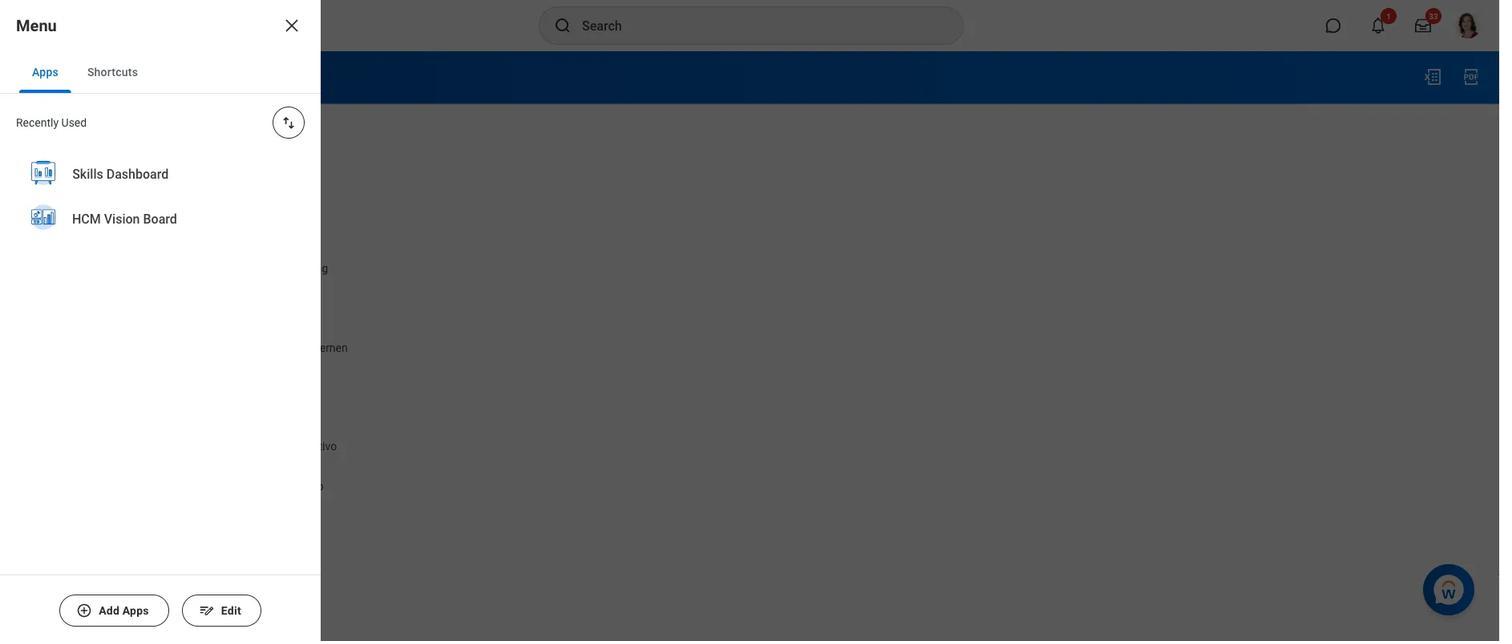 Task type: vqa. For each thing, say whether or not it's contained in the screenshot.
2nd chevron down small icon from the bottom of the the "navigation pane" region
no



Task type: locate. For each thing, give the bounding box(es) containing it.
skills left 'active'
[[72, 166, 103, 181]]

apps right add
[[123, 604, 149, 618]]

skill
[[186, 65, 224, 88], [32, 129, 53, 142]]

edit
[[221, 604, 241, 618]]

recently
[[16, 116, 59, 129]]

spanish (neutral) | aprendizaje corporativo element
[[110, 477, 324, 493]]

skills
[[79, 65, 126, 88], [72, 166, 103, 181]]

list containing skills dashboard
[[0, 152, 321, 254]]

corporativo
[[280, 440, 337, 453], [267, 480, 324, 493]]

(brazil) | aprendizado
[[171, 440, 277, 453]]

skills inside main content
[[79, 65, 126, 88]]

view skills cloud skill main content
[[0, 51, 1500, 626]]

english (united states) | corporate learning
[[110, 262, 328, 275]]

(neutral) | aprendizaje
[[153, 480, 264, 493]]

text edit image
[[199, 603, 215, 619]]

german (germany) | unternehmerisches lernen
[[110, 341, 348, 354]]

0 vertical spatial apps
[[32, 65, 58, 79]]

status element
[[110, 150, 141, 174]]

apps down menu
[[32, 65, 58, 79]]

1 vertical spatial apps
[[123, 604, 149, 618]]

search image
[[553, 16, 572, 35]]

1 horizontal spatial apps
[[123, 604, 149, 618]]

(denmark) | virksomhedslæring
[[148, 222, 306, 235]]

0 horizontal spatial skill
[[32, 129, 53, 142]]

1 vertical spatial skills
[[72, 166, 103, 181]]

in use element
[[110, 556, 129, 580]]

yes
[[110, 566, 129, 579]]

apps inside button
[[123, 604, 149, 618]]

apps
[[32, 65, 58, 79], [123, 604, 149, 618]]

0 vertical spatial corporativo
[[280, 440, 337, 453]]

edit button
[[182, 595, 261, 627]]

menu
[[16, 16, 57, 35]]

0 vertical spatial skills
[[79, 65, 126, 88]]

skill right cloud
[[186, 65, 224, 88]]

sort image
[[281, 115, 297, 131]]

corporativo for spanish (neutral) | aprendizaje corporativo
[[267, 480, 324, 493]]

learning
[[285, 262, 328, 275]]

1 vertical spatial corporativo
[[267, 480, 324, 493]]

skills dashboard link
[[19, 152, 301, 198]]

shortcuts button
[[75, 51, 151, 93]]

global navigation dialog
[[0, 0, 321, 641]]

spanish
[[110, 480, 150, 493]]

skills inside global navigation dialog
[[72, 166, 103, 181]]

workday assistant region
[[1423, 558, 1481, 616]]

apps button
[[19, 51, 71, 93]]

german
[[110, 341, 150, 354]]

view printable version (pdf) image
[[1462, 67, 1481, 87]]

view skills cloud skill
[[32, 65, 224, 88]]

inbox large image
[[1415, 18, 1431, 34]]

0 vertical spatial skill
[[186, 65, 224, 88]]

category
[[32, 191, 77, 204]]

list
[[0, 152, 321, 254]]

skills right view
[[79, 65, 126, 88]]

tab list
[[0, 51, 321, 94]]

skill up status
[[32, 129, 53, 142]]

add apps
[[99, 604, 149, 618]]

0 horizontal spatial apps
[[32, 65, 58, 79]]

shortcuts
[[87, 65, 138, 79]]

tab list containing apps
[[0, 51, 321, 94]]

used
[[61, 116, 87, 129]]

portuguese (brazil) | aprendizado corporativo element
[[110, 437, 337, 453]]

export to excel image
[[1423, 67, 1442, 87]]

1 horizontal spatial skill
[[186, 65, 224, 88]]

1 vertical spatial skill
[[32, 129, 53, 142]]



Task type: describe. For each thing, give the bounding box(es) containing it.
x image
[[282, 16, 301, 35]]

dashboard
[[106, 166, 168, 181]]

english (united states) | corporate learning element
[[110, 258, 328, 275]]

cloud
[[131, 65, 181, 88]]

danish (denmark) | virksomhedslæring element
[[110, 219, 306, 235]]

status
[[32, 160, 64, 173]]

view
[[32, 65, 74, 88]]

recently used
[[16, 116, 87, 129]]

states) | corporate
[[188, 262, 282, 275]]

use
[[44, 566, 63, 579]]

active
[[110, 160, 141, 173]]

board
[[143, 211, 177, 226]]

notifications large image
[[1370, 18, 1386, 34]]

danish (denmark) | virksomhedslæring
[[110, 222, 306, 235]]

corporativo for portuguese (brazil) | aprendizado corporativo
[[280, 440, 337, 453]]

english
[[110, 262, 147, 275]]

in
[[32, 566, 41, 579]]

items selected list
[[110, 219, 348, 534]]

danish
[[110, 222, 145, 235]]

spanish (neutral) | aprendizaje corporativo
[[110, 480, 324, 493]]

apps inside button
[[32, 65, 58, 79]]

add
[[99, 604, 120, 618]]

translations
[[32, 222, 94, 235]]

hcm
[[72, 211, 101, 226]]

(united
[[149, 262, 185, 275]]

lernen
[[314, 341, 348, 354]]

add apps button
[[59, 595, 169, 627]]

skills dashboard
[[72, 166, 168, 181]]

plus circle image
[[76, 603, 92, 619]]

(germany) | unternehmerisches
[[153, 341, 311, 354]]

portuguese (brazil) | aprendizado corporativo
[[110, 440, 337, 453]]

vision
[[104, 211, 140, 226]]

hcm vision board link
[[19, 196, 301, 243]]

profile logan mcneil element
[[1446, 8, 1490, 43]]

hcm vision board
[[72, 211, 177, 226]]

synonyms
[[32, 597, 84, 610]]

in use
[[32, 566, 63, 579]]

portuguese
[[110, 440, 168, 453]]

(empty)
[[110, 597, 149, 610]]

german (germany) | unternehmerisches lernen element
[[110, 338, 348, 354]]



